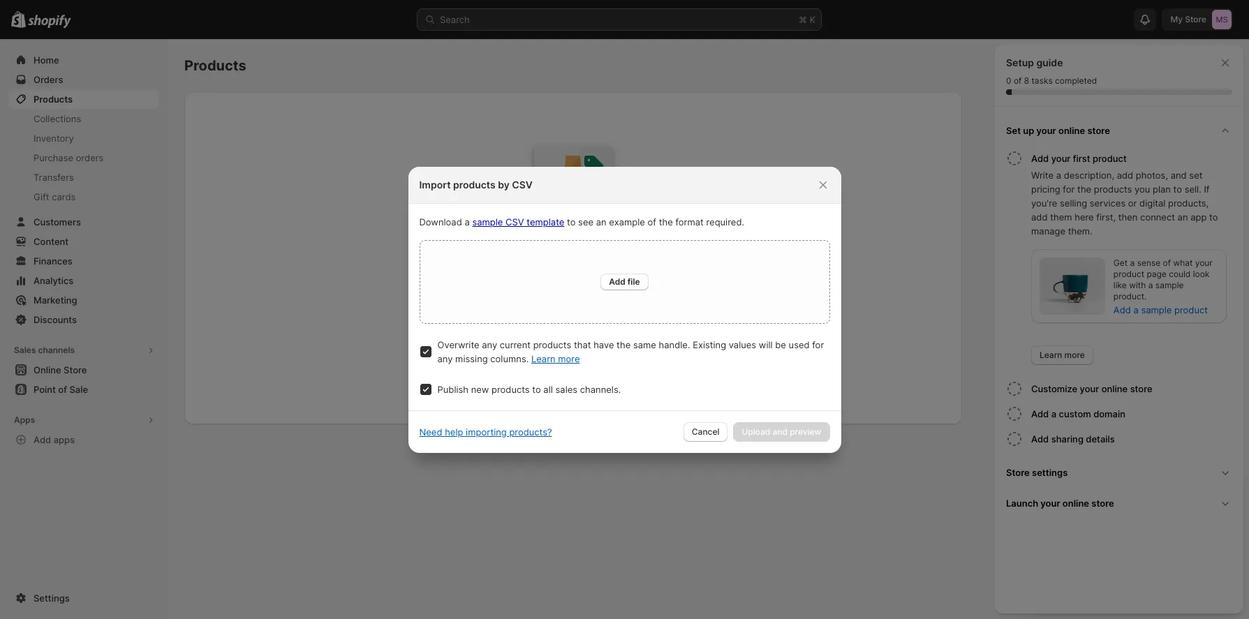 Task type: locate. For each thing, give the bounding box(es) containing it.
mark add sharing details as done image
[[1006, 431, 1023, 448]]

up:
[[527, 276, 542, 288]]

a right write
[[1056, 170, 1061, 181]]

add left file
[[609, 276, 625, 287]]

products
[[453, 178, 496, 190], [1094, 184, 1132, 195], [533, 339, 571, 350], [492, 384, 530, 395]]

csv left template
[[506, 216, 524, 227]]

1 vertical spatial what
[[544, 276, 568, 288]]

gift
[[34, 191, 49, 202]]

your trial just started
[[1042, 492, 1180, 509]]

of right "example"
[[648, 216, 656, 227]]

add left the apps on the left of the page
[[34, 434, 51, 445]]

any up the missing
[[482, 339, 497, 350]]

for up selling
[[1063, 184, 1075, 195]]

customize your online store
[[1031, 383, 1152, 394]]

add right the mark add a custom domain as done image
[[1031, 408, 1049, 420]]

0 horizontal spatial products
[[34, 94, 73, 105]]

1 vertical spatial online
[[1102, 383, 1128, 394]]

inventory link
[[8, 128, 159, 148]]

0 of 8 tasks completed
[[1006, 75, 1097, 86]]

more down 'that'
[[558, 353, 580, 364]]

the inside overwrite any current products that have the same handle. existing values will be used for any missing columns.
[[617, 339, 631, 350]]

sample
[[472, 216, 503, 227], [1155, 280, 1184, 290], [1141, 304, 1172, 316]]

add inside "import products by csv" dialog
[[609, 276, 625, 287]]

for inside write a description, add photos, and set pricing for the products you plan to sell. if you're selling services or digital products, add them here first, then connect an app to manage them.
[[1063, 184, 1075, 195]]

your
[[1042, 492, 1072, 509]]

an inside "import products by csv" dialog
[[596, 216, 606, 227]]

plan
[[1153, 184, 1171, 195]]

store settings button
[[1001, 457, 1238, 488]]

pricing
[[1031, 184, 1060, 195]]

learn more link up customize
[[1031, 346, 1093, 365]]

0 horizontal spatial learn more
[[531, 353, 580, 364]]

apps
[[14, 415, 35, 425]]

settings link
[[8, 589, 159, 608]]

learn up customize
[[1040, 350, 1062, 360]]

csv right by
[[512, 178, 533, 190]]

0 horizontal spatial an
[[596, 216, 606, 227]]

a
[[1056, 170, 1061, 181], [465, 216, 470, 227], [1130, 258, 1135, 268], [1148, 280, 1153, 290], [1133, 304, 1139, 316], [1051, 408, 1056, 420]]

first
[[1073, 153, 1090, 164]]

description,
[[1064, 170, 1114, 181]]

your inside get a sense of what your product page could look like with a sample product. add a sample product
[[1195, 258, 1213, 268]]

get a sense of what your product page could look like with a sample product. add a sample product
[[1114, 258, 1213, 316]]

be
[[775, 339, 786, 350]]

product up description,
[[1093, 153, 1127, 164]]

2 horizontal spatial the
[[1077, 184, 1091, 195]]

a for description,
[[1056, 170, 1061, 181]]

collections
[[34, 113, 81, 124]]

your left the first
[[1051, 153, 1071, 164]]

app
[[1191, 212, 1207, 223]]

you inside write a description, add photos, and set pricing for the products you plan to sell. if you're selling services or digital products, add them here first, then connect an app to manage them.
[[1135, 184, 1150, 195]]

more
[[1064, 350, 1085, 360], [558, 353, 580, 364], [539, 439, 563, 451]]

trial
[[1076, 492, 1101, 509]]

online up add your first product
[[1058, 125, 1085, 136]]

purchase orders
[[34, 152, 104, 163]]

add for add your first product
[[1031, 153, 1049, 164]]

0 horizontal spatial of
[[648, 216, 656, 227]]

online for customize your online store
[[1102, 383, 1128, 394]]

1 vertical spatial any
[[437, 353, 453, 364]]

2 horizontal spatial of
[[1163, 258, 1171, 268]]

2 vertical spatial product
[[1174, 304, 1208, 316]]

0
[[1006, 75, 1011, 86]]

launch your online store
[[1006, 498, 1114, 509]]

a inside button
[[1051, 408, 1056, 420]]

sample down product.
[[1141, 304, 1172, 316]]

what up 'could'
[[1173, 258, 1193, 268]]

products left 'that'
[[533, 339, 571, 350]]

online for launch your online store
[[1063, 498, 1089, 509]]

products?
[[509, 426, 552, 437]]

of left 8
[[1014, 75, 1022, 86]]

overwrite any current products that have the same handle. existing values will be used for any missing columns.
[[437, 339, 824, 364]]

online down settings
[[1063, 498, 1089, 509]]

add
[[1117, 170, 1133, 181], [1031, 212, 1048, 223]]

the left format
[[659, 216, 673, 227]]

add a custom domain
[[1031, 408, 1125, 420]]

an down the products, at right
[[1178, 212, 1188, 223]]

what inside get a sense of what your product page could look like with a sample product. add a sample product
[[1173, 258, 1193, 268]]

first up: what are you selling?
[[503, 276, 643, 288]]

will
[[759, 339, 773, 350]]

a left custom on the right bottom of the page
[[1051, 408, 1056, 420]]

add a sample product button
[[1105, 300, 1216, 320]]

a for sense
[[1130, 258, 1135, 268]]

get
[[1114, 258, 1128, 268]]

add your first product
[[1031, 153, 1127, 164]]

1 horizontal spatial learn more link
[[1031, 346, 1093, 365]]

write
[[1031, 170, 1054, 181]]

the down description,
[[1077, 184, 1091, 195]]

you down photos,
[[1135, 184, 1150, 195]]

0 vertical spatial any
[[482, 339, 497, 350]]

2 vertical spatial online
[[1063, 498, 1089, 509]]

add right mark add sharing details as done icon on the bottom
[[1031, 434, 1049, 445]]

1 vertical spatial you
[[587, 276, 605, 288]]

0 horizontal spatial the
[[617, 339, 631, 350]]

0 vertical spatial what
[[1173, 258, 1193, 268]]

learn more down 'that'
[[531, 353, 580, 364]]

any
[[482, 339, 497, 350], [437, 353, 453, 364]]

a inside write a description, add photos, and set pricing for the products you plan to sell. if you're selling services or digital products, add them here first, then connect an app to manage them.
[[1056, 170, 1061, 181]]

for
[[1063, 184, 1075, 195], [812, 339, 824, 350]]

more up the customize your online store
[[1064, 350, 1085, 360]]

add for add sharing details
[[1031, 434, 1049, 445]]

mark add your first product as done image
[[1006, 150, 1023, 167]]

0 vertical spatial csv
[[512, 178, 533, 190]]

2 vertical spatial of
[[1163, 258, 1171, 268]]

guide
[[1036, 57, 1063, 68]]

1 horizontal spatial learn more
[[1040, 350, 1085, 360]]

cards
[[52, 191, 76, 202]]

add down you're
[[1031, 212, 1048, 223]]

your for customize your online store
[[1080, 383, 1099, 394]]

selling
[[1060, 198, 1087, 209]]

online up domain
[[1102, 383, 1128, 394]]

mark customize your online store as done image
[[1006, 381, 1023, 397]]

⌘
[[799, 14, 807, 25]]

1 horizontal spatial add
[[1117, 170, 1133, 181]]

2 vertical spatial the
[[617, 339, 631, 350]]

setup guide dialog
[[995, 45, 1243, 614]]

of up page
[[1163, 258, 1171, 268]]

1 horizontal spatial for
[[1063, 184, 1075, 195]]

1 horizontal spatial the
[[659, 216, 673, 227]]

apps button
[[8, 411, 159, 430]]

1 horizontal spatial an
[[1178, 212, 1188, 223]]

a right "download" at the top left of the page
[[465, 216, 470, 227]]

0 horizontal spatial for
[[812, 339, 824, 350]]

1 vertical spatial add
[[1031, 212, 1048, 223]]

sample down 'could'
[[1155, 280, 1184, 290]]

1 horizontal spatial you
[[1135, 184, 1150, 195]]

0 vertical spatial the
[[1077, 184, 1091, 195]]

settings
[[1032, 467, 1068, 478]]

0 vertical spatial of
[[1014, 75, 1022, 86]]

add your first product element
[[1003, 168, 1238, 365]]

add up write
[[1031, 153, 1049, 164]]

you right are
[[587, 276, 605, 288]]

launch
[[1006, 498, 1038, 509]]

product.
[[1114, 291, 1147, 302]]

products inside overwrite any current products that have the same handle. existing values will be used for any missing columns.
[[533, 339, 571, 350]]

services
[[1090, 198, 1126, 209]]

store for launch your online store
[[1091, 498, 1114, 509]]

setup
[[1006, 57, 1034, 68]]

0 vertical spatial you
[[1135, 184, 1150, 195]]

add apps button
[[8, 430, 159, 450]]

1 vertical spatial store
[[1130, 383, 1152, 394]]

0 vertical spatial sample
[[472, 216, 503, 227]]

your right the launch
[[1041, 498, 1060, 509]]

for right the used
[[812, 339, 824, 350]]

a inside "import products by csv" dialog
[[465, 216, 470, 227]]

1 vertical spatial products
[[34, 94, 73, 105]]

your inside button
[[1051, 153, 1071, 164]]

1 vertical spatial of
[[648, 216, 656, 227]]

0 vertical spatial for
[[1063, 184, 1075, 195]]

csv for by
[[512, 178, 533, 190]]

add down product.
[[1114, 304, 1131, 316]]

columns.
[[490, 353, 529, 364]]

set up your online store
[[1006, 125, 1110, 136]]

customize your online store button
[[1031, 376, 1238, 401]]

the right have at the left of page
[[617, 339, 631, 350]]

1 vertical spatial the
[[659, 216, 673, 227]]

a right get
[[1130, 258, 1135, 268]]

about
[[566, 439, 592, 451]]

an inside write a description, add photos, and set pricing for the products you plan to sell. if you're selling services or digital products, add them here first, then connect an app to manage them.
[[1178, 212, 1188, 223]]

an
[[1178, 212, 1188, 223], [596, 216, 606, 227]]

new
[[471, 384, 489, 395]]

2 vertical spatial store
[[1091, 498, 1114, 509]]

an right see
[[596, 216, 606, 227]]

you
[[1135, 184, 1150, 195], [587, 276, 605, 288]]

to right app
[[1209, 212, 1218, 223]]

selling?
[[607, 276, 643, 288]]

publish new products to all sales channels.
[[437, 384, 621, 395]]

your up "look"
[[1195, 258, 1213, 268]]

look
[[1193, 269, 1210, 279]]

learn up the 'all'
[[531, 353, 555, 364]]

products right the new
[[492, 384, 530, 395]]

products link
[[8, 89, 159, 109]]

products up services
[[1094, 184, 1132, 195]]

your up add a custom domain
[[1080, 383, 1099, 394]]

more inside "import products by csv" dialog
[[558, 353, 580, 364]]

add
[[1031, 153, 1049, 164], [609, 276, 625, 287], [1114, 304, 1131, 316], [1031, 408, 1049, 420], [1031, 434, 1049, 445], [34, 434, 51, 445]]

store
[[1087, 125, 1110, 136], [1130, 383, 1152, 394], [1091, 498, 1114, 509]]

learn more link down 'that'
[[531, 353, 580, 364]]

0 vertical spatial product
[[1093, 153, 1127, 164]]

transfers
[[34, 172, 74, 183]]

⌘ k
[[799, 14, 815, 25]]

add down add your first product button
[[1117, 170, 1133, 181]]

product down "look"
[[1174, 304, 1208, 316]]

the
[[1077, 184, 1091, 195], [659, 216, 673, 227], [617, 339, 631, 350]]

what right up:
[[544, 276, 568, 288]]

add inside button
[[1031, 153, 1049, 164]]

cancel
[[692, 426, 719, 437]]

any down overwrite
[[437, 353, 453, 364]]

sample down import products by csv in the top of the page
[[472, 216, 503, 227]]

what
[[1173, 258, 1193, 268], [544, 276, 568, 288]]

1 vertical spatial csv
[[506, 216, 524, 227]]

learn more up customize
[[1040, 350, 1085, 360]]

add inside button
[[1031, 434, 1049, 445]]

sales
[[555, 384, 577, 395]]

set up your online store button
[[1001, 115, 1238, 146]]

1 horizontal spatial what
[[1173, 258, 1193, 268]]

products left by
[[453, 178, 496, 190]]

1 vertical spatial for
[[812, 339, 824, 350]]

1 vertical spatial product
[[1114, 269, 1144, 279]]

to down the and
[[1173, 184, 1182, 195]]

0 vertical spatial products
[[184, 57, 246, 74]]

product down get
[[1114, 269, 1144, 279]]

a for custom
[[1051, 408, 1056, 420]]



Task type: vqa. For each thing, say whether or not it's contained in the screenshot.
your associated with Customize your online store
yes



Task type: describe. For each thing, give the bounding box(es) containing it.
mark add a custom domain as done image
[[1006, 406, 1023, 422]]

your trial just started button
[[1028, 480, 1238, 509]]

domain
[[1093, 408, 1125, 420]]

cancel button
[[683, 422, 728, 442]]

apps
[[54, 434, 75, 445]]

sample inside "import products by csv" dialog
[[472, 216, 503, 227]]

customize
[[1031, 383, 1077, 394]]

them.
[[1068, 226, 1092, 237]]

1 horizontal spatial any
[[482, 339, 497, 350]]

0 horizontal spatial you
[[587, 276, 605, 288]]

connect
[[1140, 212, 1175, 223]]

up
[[1023, 125, 1034, 136]]

to left the 'all'
[[532, 384, 541, 395]]

import
[[419, 178, 451, 190]]

sales
[[14, 345, 36, 355]]

learn inside add your first product element
[[1040, 350, 1062, 360]]

learn inside "import products by csv" dialog
[[531, 353, 555, 364]]

k
[[810, 14, 815, 25]]

custom
[[1059, 408, 1091, 420]]

setup guide
[[1006, 57, 1063, 68]]

collections link
[[8, 109, 159, 128]]

add for add apps
[[34, 434, 51, 445]]

learn down products?
[[510, 439, 537, 451]]

if
[[1204, 184, 1210, 195]]

products inside write a description, add photos, and set pricing for the products you plan to sell. if you're selling services or digital products, add them here first, then connect an app to manage them.
[[1094, 184, 1132, 195]]

overwrite
[[437, 339, 479, 350]]

just
[[1105, 492, 1129, 509]]

the inside write a description, add photos, and set pricing for the products you plan to sell. if you're selling services or digital products, add them here first, then connect an app to manage them.
[[1077, 184, 1091, 195]]

add sharing details button
[[1031, 427, 1238, 452]]

that
[[574, 339, 591, 350]]

for inside overwrite any current products that have the same handle. existing values will be used for any missing columns.
[[812, 339, 824, 350]]

settings
[[34, 593, 70, 604]]

could
[[1169, 269, 1191, 279]]

to left see
[[567, 216, 576, 227]]

then
[[1118, 212, 1138, 223]]

more inside add your first product element
[[1064, 350, 1085, 360]]

a for sample
[[465, 216, 470, 227]]

gift cards
[[34, 191, 76, 202]]

0 vertical spatial add
[[1117, 170, 1133, 181]]

first
[[503, 276, 524, 288]]

0 horizontal spatial learn more link
[[531, 353, 580, 364]]

set
[[1006, 125, 1021, 136]]

sales channels button
[[8, 341, 159, 360]]

started
[[1133, 492, 1180, 509]]

sales channels
[[14, 345, 75, 355]]

0 horizontal spatial what
[[544, 276, 568, 288]]

add inside get a sense of what your product page could look like with a sample product. add a sample product
[[1114, 304, 1131, 316]]

template
[[527, 216, 564, 227]]

you're
[[1031, 198, 1057, 209]]

home link
[[8, 50, 159, 70]]

learn more inside add your first product element
[[1040, 350, 1085, 360]]

have
[[594, 339, 614, 350]]

download
[[419, 216, 462, 227]]

purchase
[[34, 152, 73, 163]]

home
[[34, 54, 59, 66]]

by
[[498, 178, 510, 190]]

1 horizontal spatial of
[[1014, 75, 1022, 86]]

write a description, add photos, and set pricing for the products you plan to sell. if you're selling services or digital products, add them here first, then connect an app to manage them.
[[1031, 170, 1218, 237]]

download a sample csv template to see an example of the format required.
[[419, 216, 744, 227]]

missing
[[455, 353, 488, 364]]

all
[[543, 384, 553, 395]]

store for customize your online store
[[1130, 383, 1152, 394]]

with
[[1129, 280, 1146, 290]]

current
[[500, 339, 531, 350]]

shopify image
[[28, 14, 71, 28]]

and
[[1171, 170, 1187, 181]]

transfers link
[[8, 168, 159, 187]]

here
[[1075, 212, 1094, 223]]

0 vertical spatial store
[[1087, 125, 1110, 136]]

publish
[[437, 384, 469, 395]]

need help importing products? link
[[419, 426, 552, 437]]

import products by csv dialog
[[0, 167, 1249, 453]]

your right up
[[1037, 125, 1056, 136]]

product inside add your first product button
[[1093, 153, 1127, 164]]

required.
[[706, 216, 744, 227]]

add apps
[[34, 434, 75, 445]]

example
[[609, 216, 645, 227]]

1 horizontal spatial products
[[184, 57, 246, 74]]

file
[[628, 276, 640, 287]]

a down product.
[[1133, 304, 1139, 316]]

2 vertical spatial sample
[[1141, 304, 1172, 316]]

existing
[[693, 339, 726, 350]]

of inside "import products by csv" dialog
[[648, 216, 656, 227]]

discounts link
[[8, 310, 159, 330]]

same
[[633, 339, 656, 350]]

add sharing details
[[1031, 434, 1115, 445]]

8
[[1024, 75, 1029, 86]]

first,
[[1096, 212, 1116, 223]]

discounts
[[34, 314, 77, 325]]

them
[[1050, 212, 1072, 223]]

csv for sample
[[506, 216, 524, 227]]

purchase orders link
[[8, 148, 159, 168]]

learn more inside "import products by csv" dialog
[[531, 353, 580, 364]]

a down page
[[1148, 280, 1153, 290]]

sense
[[1137, 258, 1161, 268]]

0 vertical spatial online
[[1058, 125, 1085, 136]]

used
[[789, 339, 810, 350]]

manage
[[1031, 226, 1066, 237]]

your for launch your online store
[[1041, 498, 1060, 509]]

completed
[[1055, 75, 1097, 86]]

more down products?
[[539, 439, 563, 451]]

add your first product button
[[1031, 146, 1238, 168]]

products,
[[1168, 198, 1209, 209]]

tasks
[[1032, 75, 1053, 86]]

channels.
[[580, 384, 621, 395]]

store
[[1006, 467, 1030, 478]]

learn more link inside add your first product element
[[1031, 346, 1093, 365]]

add for add a custom domain
[[1031, 408, 1049, 420]]

are
[[570, 276, 585, 288]]

like
[[1114, 280, 1127, 290]]

set
[[1189, 170, 1203, 181]]

sharing
[[1051, 434, 1084, 445]]

of inside get a sense of what your product page could look like with a sample product. add a sample product
[[1163, 258, 1171, 268]]

see
[[578, 216, 593, 227]]

0 horizontal spatial add
[[1031, 212, 1048, 223]]

1 vertical spatial sample
[[1155, 280, 1184, 290]]

store settings
[[1006, 467, 1068, 478]]

details
[[1086, 434, 1115, 445]]

your for add your first product
[[1051, 153, 1071, 164]]

0 horizontal spatial any
[[437, 353, 453, 364]]

add for add file
[[609, 276, 625, 287]]

or
[[1128, 198, 1137, 209]]



